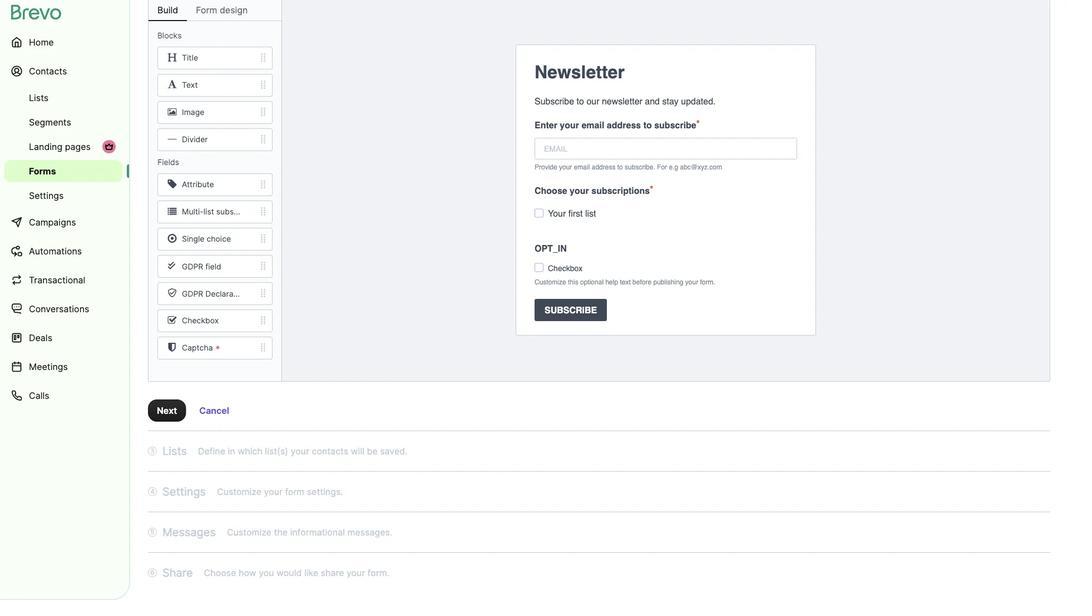 Task type: vqa. For each thing, say whether or not it's contained in the screenshot.


Task type: describe. For each thing, give the bounding box(es) containing it.
customize the informational messages.
[[227, 528, 393, 538]]

subscribe
[[535, 96, 574, 106]]

left___rvooi image
[[105, 142, 114, 151]]

address for subscribe
[[607, 120, 641, 130]]

contacts
[[29, 66, 67, 77]]

title
[[182, 53, 198, 63]]

optional
[[580, 279, 604, 286]]

calls
[[29, 391, 49, 401]]

customize this optional help text before publishing your form.
[[535, 279, 716, 286]]

0 horizontal spatial settings
[[29, 190, 64, 201]]

lists inside lists link
[[29, 92, 49, 103]]

4
[[150, 488, 155, 496]]

your first list
[[548, 208, 596, 219]]

form design
[[196, 4, 248, 15]]

deals
[[29, 333, 52, 344]]

meetings
[[29, 362, 68, 373]]

automations link
[[4, 238, 122, 265]]

single choice button
[[149, 228, 282, 251]]

choose how you would like share your form.
[[204, 568, 390, 579]]

pages
[[65, 141, 91, 152]]

6
[[150, 570, 155, 578]]

divider
[[182, 135, 208, 145]]

subscribe
[[655, 120, 697, 130]]

your right list(s)
[[291, 446, 309, 457]]

meetings link
[[4, 354, 122, 381]]

saved.
[[380, 446, 408, 457]]

abc@xyz.com
[[680, 163, 722, 171]]

captcha
[[182, 344, 213, 353]]

your right share
[[347, 568, 365, 579]]

automations
[[29, 246, 82, 257]]

conversations
[[29, 304, 89, 315]]

you
[[259, 568, 274, 579]]

next button
[[148, 400, 186, 422]]

cancel
[[199, 406, 229, 417]]

gdpr for gdpr declaration
[[182, 289, 203, 299]]

3
[[150, 448, 155, 456]]

captcha button
[[149, 337, 282, 360]]

declaration
[[205, 289, 247, 299]]

and
[[645, 96, 660, 106]]

help
[[606, 279, 618, 286]]

blocks
[[157, 31, 182, 40]]

subscription
[[216, 207, 262, 217]]

provide your email address to subscribe. for e.g abc@xyz.com
[[535, 163, 722, 171]]

home
[[29, 37, 54, 48]]

landing pages
[[29, 141, 91, 152]]

Newsletter text field
[[535, 59, 797, 86]]

choose for choose your subscriptions
[[535, 186, 567, 196]]

1 horizontal spatial list
[[585, 208, 596, 219]]

home link
[[4, 29, 122, 56]]

gdpr field button
[[149, 255, 282, 278]]

1 vertical spatial form.
[[368, 568, 390, 579]]

will
[[351, 446, 364, 457]]

messages.
[[348, 528, 393, 538]]

subscribe button
[[526, 295, 806, 326]]

enter
[[535, 120, 558, 130]]

checkbox inside button
[[182, 316, 219, 326]]

choose for choose how you would like share your form.
[[204, 568, 236, 579]]

choice
[[207, 235, 231, 244]]

publishing
[[654, 279, 684, 286]]

text
[[182, 81, 198, 90]]

in
[[228, 446, 235, 457]]

1 horizontal spatial settings
[[162, 486, 206, 499]]

forms link
[[4, 160, 122, 183]]

image button
[[149, 101, 282, 124]]

before
[[633, 279, 652, 286]]

your left 'form'
[[264, 487, 283, 498]]

updated.
[[681, 96, 716, 106]]

customize your form settings.
[[217, 487, 343, 498]]

for
[[657, 163, 667, 171]]

email for enter
[[582, 120, 605, 130]]

build
[[157, 4, 178, 15]]

deals link
[[4, 325, 122, 352]]

campaigns link
[[4, 209, 122, 236]]

gdpr field
[[182, 262, 221, 272]]

newsletter button
[[526, 55, 806, 90]]

our
[[587, 96, 600, 106]]

settings.
[[307, 487, 343, 498]]

subscriptions
[[592, 186, 650, 196]]

build link
[[149, 0, 187, 21]]

the
[[274, 528, 288, 538]]

Checkbox text field
[[548, 263, 795, 274]]

subscribe
[[545, 305, 597, 316]]

your up first
[[570, 186, 589, 196]]

how
[[239, 568, 256, 579]]

to for subscribe
[[644, 120, 652, 130]]

Subscribe to our newsletter and stay updated. text field
[[535, 95, 797, 108]]

your
[[548, 208, 566, 219]]



Task type: locate. For each thing, give the bounding box(es) containing it.
settings down the forms
[[29, 190, 64, 201]]

0 horizontal spatial form.
[[368, 568, 390, 579]]

opt_in
[[535, 243, 567, 254]]

0 vertical spatial gdpr
[[182, 262, 203, 272]]

like
[[304, 568, 318, 579]]

checkbox button
[[149, 310, 282, 333]]

gdpr
[[182, 262, 203, 272], [182, 289, 203, 299]]

0 vertical spatial to
[[577, 96, 584, 106]]

choose
[[535, 186, 567, 196], [204, 568, 236, 579]]

address up choose your subscriptions
[[592, 163, 616, 171]]

0 vertical spatial email
[[582, 120, 605, 130]]

2 vertical spatial customize
[[227, 528, 272, 538]]

segments
[[29, 117, 71, 128]]

to inside text field
[[577, 96, 584, 106]]

gdpr declaration button
[[149, 283, 282, 306]]

your right publishing
[[685, 279, 698, 286]]

stay
[[662, 96, 679, 106]]

list up single choice
[[204, 207, 214, 217]]

1 vertical spatial lists
[[162, 445, 187, 459]]

define in which list(s) your contacts will be saved.
[[198, 446, 408, 457]]

share
[[321, 568, 344, 579]]

subscribe to our newsletter and stay updated.
[[535, 96, 716, 106]]

email for provide
[[574, 163, 590, 171]]

0 vertical spatial checkbox
[[548, 264, 583, 273]]

attribute
[[182, 180, 214, 190]]

field
[[205, 262, 221, 272]]

email down our
[[582, 120, 605, 130]]

email up choose your subscriptions
[[574, 163, 590, 171]]

form. down checkbox "text box"
[[700, 279, 716, 286]]

1 vertical spatial email
[[574, 163, 590, 171]]

single choice
[[182, 235, 231, 244]]

address down subscribe to our newsletter and stay updated.
[[607, 120, 641, 130]]

text button
[[149, 74, 282, 97]]

0 horizontal spatial checkbox
[[182, 316, 219, 326]]

image
[[182, 108, 204, 117]]

address for subscribe.
[[592, 163, 616, 171]]

None text field
[[535, 138, 797, 160]]

be
[[367, 446, 378, 457]]

gdpr left field at the left top
[[182, 262, 203, 272]]

1 gdpr from the top
[[182, 262, 203, 272]]

0 vertical spatial lists
[[29, 92, 49, 103]]

list(s)
[[265, 446, 288, 457]]

checkbox up this
[[548, 264, 583, 273]]

lists link
[[4, 87, 122, 109]]

2 horizontal spatial to
[[644, 120, 652, 130]]

first
[[569, 208, 583, 219]]

checkbox
[[548, 264, 583, 273], [182, 316, 219, 326]]

1 horizontal spatial lists
[[162, 445, 187, 459]]

gdpr inside "button"
[[182, 289, 203, 299]]

your right provide
[[559, 163, 572, 171]]

landing pages link
[[4, 136, 122, 158]]

2 gdpr from the top
[[182, 289, 203, 299]]

0 horizontal spatial list
[[204, 207, 214, 217]]

segments link
[[4, 111, 122, 134]]

gdpr down the gdpr field
[[182, 289, 203, 299]]

lists
[[29, 92, 49, 103], [162, 445, 187, 459]]

settings right 4
[[162, 486, 206, 499]]

provide
[[535, 163, 557, 171]]

define
[[198, 446, 225, 457]]

form design link
[[187, 0, 257, 21]]

0 horizontal spatial to
[[577, 96, 584, 106]]

form
[[196, 4, 217, 15]]

would
[[277, 568, 302, 579]]

1 horizontal spatial choose
[[535, 186, 567, 196]]

1 horizontal spatial checkbox
[[548, 264, 583, 273]]

0 vertical spatial settings
[[29, 190, 64, 201]]

1 vertical spatial choose
[[204, 568, 236, 579]]

checkbox inside "text box"
[[548, 264, 583, 273]]

calls link
[[4, 383, 122, 410]]

list inside multi-list subscription button
[[204, 207, 214, 217]]

title button
[[149, 47, 282, 70]]

choose up your
[[535, 186, 567, 196]]

customize left this
[[535, 279, 566, 286]]

2 vertical spatial to
[[618, 163, 623, 171]]

address
[[607, 120, 641, 130], [592, 163, 616, 171]]

checkbox up captcha
[[182, 316, 219, 326]]

messages
[[162, 526, 216, 540]]

1 vertical spatial checkbox
[[182, 316, 219, 326]]

e.g
[[669, 163, 678, 171]]

newsletter
[[602, 96, 643, 106]]

customize down in
[[217, 487, 262, 498]]

1 vertical spatial to
[[644, 120, 652, 130]]

gdpr declaration
[[182, 289, 247, 299]]

form. down messages.
[[368, 568, 390, 579]]

multi-list subscription
[[182, 207, 262, 217]]

newsletter
[[535, 62, 625, 83]]

1 vertical spatial address
[[592, 163, 616, 171]]

lists up segments
[[29, 92, 49, 103]]

settings link
[[4, 185, 122, 207]]

text
[[620, 279, 631, 286]]

to left our
[[577, 96, 584, 106]]

gdpr inside button
[[182, 262, 203, 272]]

1 horizontal spatial form.
[[700, 279, 716, 286]]

multi-list subscription button
[[149, 201, 282, 224]]

forms
[[29, 166, 56, 177]]

lists right "3"
[[162, 445, 187, 459]]

cancel button
[[190, 400, 238, 422]]

customize for settings
[[217, 487, 262, 498]]

0 horizontal spatial lists
[[29, 92, 49, 103]]

settings
[[29, 190, 64, 201], [162, 486, 206, 499]]

1 horizontal spatial to
[[618, 163, 623, 171]]

choose left how
[[204, 568, 236, 579]]

to left subscribe.
[[618, 163, 623, 171]]

0 vertical spatial form.
[[700, 279, 716, 286]]

multi-
[[182, 207, 204, 217]]

0 vertical spatial customize
[[535, 279, 566, 286]]

to for subscribe.
[[618, 163, 623, 171]]

list right first
[[585, 208, 596, 219]]

customize left the the
[[227, 528, 272, 538]]

to down and
[[644, 120, 652, 130]]

campaigns
[[29, 217, 76, 228]]

1 vertical spatial customize
[[217, 487, 262, 498]]

informational
[[290, 528, 345, 538]]

1 vertical spatial gdpr
[[182, 289, 203, 299]]

contacts link
[[4, 58, 122, 85]]

0 horizontal spatial choose
[[204, 568, 236, 579]]

transactional
[[29, 275, 85, 286]]

subscribe.
[[625, 163, 655, 171]]

share
[[162, 567, 193, 580]]

your right enter
[[560, 120, 579, 130]]

landing
[[29, 141, 62, 152]]

design
[[220, 4, 248, 15]]

gdpr for gdpr field
[[182, 262, 203, 272]]

customize for messages
[[227, 528, 272, 538]]

choose your subscriptions
[[535, 186, 650, 196]]

subscribe to our newsletter and stay updated. button
[[526, 90, 806, 112]]

0 vertical spatial address
[[607, 120, 641, 130]]

attribute button
[[149, 174, 282, 196]]

0 vertical spatial choose
[[535, 186, 567, 196]]

1 vertical spatial settings
[[162, 486, 206, 499]]

which
[[238, 446, 263, 457]]



